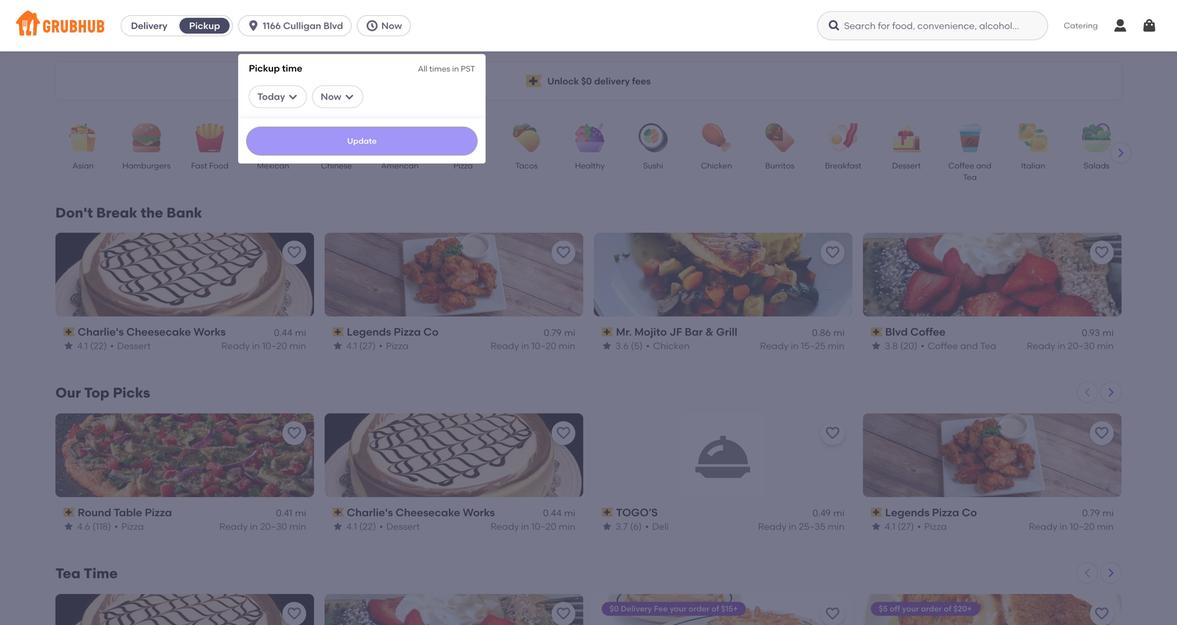 Task type: locate. For each thing, give the bounding box(es) containing it.
15–25
[[801, 341, 826, 352]]

0 vertical spatial pickup
[[189, 20, 220, 31]]

• deli
[[645, 521, 669, 533]]

hamburgers image
[[123, 123, 170, 152]]

0 vertical spatial works
[[194, 326, 226, 339]]

of left $15+ in the bottom right of the page
[[712, 604, 719, 614]]

charlie's
[[78, 326, 124, 339], [347, 506, 393, 519]]

0 vertical spatial charlie's
[[78, 326, 124, 339]]

subscription pass image
[[333, 328, 344, 337], [602, 328, 614, 337], [871, 328, 883, 337], [602, 508, 614, 518], [871, 508, 883, 518]]

unlock
[[548, 75, 579, 87]]

chinese image
[[314, 123, 360, 152]]

0 vertical spatial (27)
[[359, 341, 376, 352]]

(22)
[[90, 341, 107, 352], [359, 521, 376, 533]]

coffee down blvd coffee
[[928, 341, 958, 352]]

(118)
[[92, 521, 111, 533]]

• dessert
[[110, 341, 151, 352], [380, 521, 420, 533]]

1 vertical spatial 0.79 mi
[[1082, 508, 1114, 519]]

1 horizontal spatial 4.1 (22)
[[347, 521, 376, 533]]

min
[[289, 341, 306, 352], [559, 341, 576, 352], [828, 341, 845, 352], [1097, 341, 1114, 352], [289, 521, 306, 533], [559, 521, 576, 533], [828, 521, 845, 533], [1097, 521, 1114, 533]]

tacos
[[515, 161, 538, 171]]

1 vertical spatial dessert
[[117, 341, 151, 352]]

1 horizontal spatial 0.44 mi
[[543, 508, 576, 519]]

order
[[689, 604, 710, 614], [921, 604, 942, 614]]

1 horizontal spatial chicken
[[701, 161, 732, 171]]

0 horizontal spatial order
[[689, 604, 710, 614]]

star icon image
[[63, 341, 74, 352], [333, 341, 343, 352], [602, 341, 612, 352], [871, 341, 882, 352], [63, 522, 74, 532], [333, 522, 343, 532], [602, 522, 612, 532], [871, 522, 882, 532]]

0 vertical spatial 20–30
[[1068, 341, 1095, 352]]

chicken
[[701, 161, 732, 171], [653, 341, 690, 352]]

0 horizontal spatial $0
[[581, 75, 592, 87]]

legends
[[347, 326, 391, 339], [886, 506, 930, 519]]

mr. mojito jf bar & grill
[[616, 326, 738, 339]]

1 horizontal spatial tea
[[963, 173, 977, 182]]

pickup for pickup
[[189, 20, 220, 31]]

0 horizontal spatial 0.44
[[274, 327, 292, 338]]

(27)
[[359, 341, 376, 352], [898, 521, 914, 533]]

4.1 (27)
[[347, 341, 376, 352], [885, 521, 914, 533]]

$5 off your order of $20+
[[879, 604, 972, 614]]

coffee and tea
[[949, 161, 992, 182]]

and
[[977, 161, 992, 171], [961, 341, 978, 352]]

2 vertical spatial dessert
[[386, 521, 420, 533]]

20–30
[[1068, 341, 1095, 352], [260, 521, 287, 533]]

1 horizontal spatial your
[[902, 604, 919, 614]]

of left $20+
[[944, 604, 952, 614]]

1 vertical spatial pickup
[[249, 63, 280, 74]]

20–30 for round table pizza
[[260, 521, 287, 533]]

your
[[670, 604, 687, 614], [902, 604, 919, 614]]

now inside button
[[381, 20, 402, 31]]

subscription pass image for legends
[[63, 328, 75, 337]]

1 horizontal spatial legends
[[886, 506, 930, 519]]

1 vertical spatial svg image
[[344, 92, 355, 102]]

subscription pass image left round
[[63, 508, 75, 518]]

delivery
[[131, 20, 167, 31], [621, 604, 652, 614]]

0.44 for subscription pass image to the right of 0.41 mi
[[543, 508, 562, 519]]

italian
[[1021, 161, 1046, 171]]

works
[[194, 326, 226, 339], [463, 506, 495, 519]]

0 horizontal spatial 20–30
[[260, 521, 287, 533]]

and down coffee and tea image
[[977, 161, 992, 171]]

svg image
[[247, 19, 260, 32], [344, 92, 355, 102]]

and inside coffee and tea
[[977, 161, 992, 171]]

0 vertical spatial 0.79
[[544, 327, 562, 338]]

1 vertical spatial legends pizza co
[[886, 506, 977, 519]]

coffee up (20)
[[911, 326, 946, 339]]

10–20
[[262, 341, 287, 352], [532, 341, 557, 352], [532, 521, 557, 533], [1070, 521, 1095, 533]]

and right (20)
[[961, 341, 978, 352]]

2 of from the left
[[944, 604, 952, 614]]

1 horizontal spatial now
[[381, 20, 402, 31]]

(6)
[[630, 521, 642, 533]]

italian image
[[1010, 123, 1057, 152]]

dessert
[[892, 161, 921, 171], [117, 341, 151, 352], [386, 521, 420, 533]]

$0 right "unlock"
[[581, 75, 592, 87]]

1 horizontal spatial ready in 20–30 min
[[1027, 341, 1114, 352]]

coffee for • coffee and tea
[[928, 341, 958, 352]]

1 vertical spatial 4.1 (22)
[[347, 521, 376, 533]]

sushi
[[643, 161, 663, 171]]

1 vertical spatial caret right icon image
[[1106, 387, 1117, 398]]

delivery left the fee
[[621, 604, 652, 614]]

0 horizontal spatial your
[[670, 604, 687, 614]]

subscription pass image up our
[[63, 328, 75, 337]]

svg image up chinese image
[[344, 92, 355, 102]]

0 horizontal spatial legends pizza co
[[347, 326, 439, 339]]

mi
[[295, 327, 306, 338], [564, 327, 576, 338], [834, 327, 845, 338], [1103, 327, 1114, 338], [295, 508, 306, 519], [564, 508, 576, 519], [834, 508, 845, 519], [1103, 508, 1114, 519]]

0 vertical spatial legends
[[347, 326, 391, 339]]

0 horizontal spatial blvd
[[324, 20, 343, 31]]

1 vertical spatial tea
[[980, 341, 997, 352]]

american image
[[377, 123, 423, 152]]

tea time
[[55, 565, 118, 582]]

caret left icon image
[[1082, 387, 1093, 398], [1082, 568, 1093, 579]]

20–30 down the 0.41
[[260, 521, 287, 533]]

2 caret left icon image from the top
[[1082, 568, 1093, 579]]

0.79 mi
[[544, 327, 576, 338], [1082, 508, 1114, 519]]

pickup button
[[177, 15, 232, 36]]

co
[[424, 326, 439, 339], [962, 506, 977, 519]]

1 horizontal spatial legends pizza co
[[886, 506, 977, 519]]

1 vertical spatial co
[[962, 506, 977, 519]]

delivery left the pickup button
[[131, 20, 167, 31]]

0 horizontal spatial (27)
[[359, 341, 376, 352]]

0 vertical spatial 0.44
[[274, 327, 292, 338]]

fee
[[654, 604, 668, 614]]

$0
[[581, 75, 592, 87], [610, 604, 619, 614]]

1 horizontal spatial charlie's
[[347, 506, 393, 519]]

ready in 10–20 min
[[221, 341, 306, 352], [491, 341, 576, 352], [491, 521, 576, 533], [1029, 521, 1114, 533]]

coffee down coffee and tea image
[[949, 161, 975, 171]]

1 vertical spatial cheesecake
[[396, 506, 460, 519]]

0 vertical spatial coffee
[[949, 161, 975, 171]]

pickup left time
[[249, 63, 280, 74]]

pickup inside button
[[189, 20, 220, 31]]

1 vertical spatial charlie's cheesecake works
[[347, 506, 495, 519]]

pickup for pickup time
[[249, 63, 280, 74]]

chicken down the "jf"
[[653, 341, 690, 352]]

burritos image
[[757, 123, 803, 152]]

1 vertical spatial 20–30
[[260, 521, 287, 533]]

time
[[84, 565, 118, 582]]

tea
[[963, 173, 977, 182], [980, 341, 997, 352], [55, 565, 80, 582]]

2 vertical spatial caret right icon image
[[1106, 568, 1117, 579]]

1 vertical spatial legends
[[886, 506, 930, 519]]

subscription pass image for charlie's
[[63, 508, 75, 518]]

0 horizontal spatial 4.1 (27)
[[347, 341, 376, 352]]

0.44 for legends subscription pass image
[[274, 327, 292, 338]]

2 horizontal spatial dessert
[[892, 161, 921, 171]]

1 vertical spatial $0
[[610, 604, 619, 614]]

20–30 down 0.93
[[1068, 341, 1095, 352]]

1 vertical spatial blvd
[[886, 326, 908, 339]]

(20)
[[900, 341, 918, 352]]

1 vertical spatial (27)
[[898, 521, 914, 533]]

0.44 mi
[[274, 327, 306, 338], [543, 508, 576, 519]]

svg image
[[1142, 18, 1158, 34], [366, 19, 379, 32], [828, 19, 841, 32], [288, 92, 298, 102]]

caret right icon image
[[1116, 148, 1127, 158], [1106, 387, 1117, 398], [1106, 568, 1117, 579]]

0 horizontal spatial • pizza
[[114, 521, 144, 533]]

dessert image
[[884, 123, 930, 152]]

1 caret left icon image from the top
[[1082, 387, 1093, 398]]

pizza image
[[440, 123, 486, 152]]

1 vertical spatial works
[[463, 506, 495, 519]]

1 horizontal spatial works
[[463, 506, 495, 519]]

blvd right culligan at the left of page
[[324, 20, 343, 31]]

blvd coffee
[[886, 326, 946, 339]]

0 horizontal spatial ready in 20–30 min
[[219, 521, 306, 533]]

sushi image
[[630, 123, 677, 152]]

0.41 mi
[[276, 508, 306, 519]]

blvd inside button
[[324, 20, 343, 31]]

delivery
[[594, 75, 630, 87]]

order left $15+ in the bottom right of the page
[[689, 604, 710, 614]]

1 horizontal spatial (22)
[[359, 521, 376, 533]]

1 horizontal spatial 20–30
[[1068, 341, 1095, 352]]

• coffee and tea
[[921, 341, 997, 352]]

•
[[110, 341, 114, 352], [379, 341, 383, 352], [646, 341, 650, 352], [921, 341, 925, 352], [114, 521, 118, 533], [380, 521, 383, 533], [645, 521, 649, 533], [918, 521, 921, 533]]

0 vertical spatial (22)
[[90, 341, 107, 352]]

1 horizontal spatial pickup
[[249, 63, 280, 74]]

1 horizontal spatial (27)
[[898, 521, 914, 533]]

blvd up "3.8 (20)"
[[886, 326, 908, 339]]

1 horizontal spatial 0.79 mi
[[1082, 508, 1114, 519]]

pickup time
[[249, 63, 302, 74]]

0 vertical spatial now
[[381, 20, 402, 31]]

breakfast image
[[820, 123, 867, 152]]

1 horizontal spatial svg image
[[344, 92, 355, 102]]

(5)
[[631, 341, 643, 352]]

fees
[[632, 75, 651, 87]]

0 vertical spatial svg image
[[247, 19, 260, 32]]

1 vertical spatial caret left icon image
[[1082, 568, 1093, 579]]

ready in 20–30 min down the 0.41
[[219, 521, 306, 533]]

1 vertical spatial 4.1 (27)
[[885, 521, 914, 533]]

0 vertical spatial charlie's cheesecake works
[[78, 326, 226, 339]]

1166 culligan blvd
[[263, 20, 343, 31]]

catering button
[[1055, 11, 1107, 41]]

0.79
[[544, 327, 562, 338], [1082, 508, 1100, 519]]

pickup right delivery button
[[189, 20, 220, 31]]

healthy image
[[567, 123, 613, 152]]

main navigation navigation
[[0, 0, 1177, 626]]

save this restaurant image
[[286, 245, 302, 261], [556, 245, 572, 261], [825, 245, 841, 261], [1094, 245, 1110, 261], [286, 426, 302, 441], [825, 426, 841, 441], [1094, 426, 1110, 441], [825, 606, 841, 622], [1094, 606, 1110, 622]]

2 horizontal spatial tea
[[980, 341, 997, 352]]

25–35
[[799, 521, 826, 533]]

2 vertical spatial coffee
[[928, 341, 958, 352]]

in
[[452, 64, 459, 74], [252, 341, 260, 352], [521, 341, 529, 352], [791, 341, 799, 352], [1058, 341, 1066, 352], [250, 521, 258, 533], [521, 521, 529, 533], [789, 521, 797, 533], [1060, 521, 1068, 533]]

1 vertical spatial 0.79
[[1082, 508, 1100, 519]]

0 horizontal spatial charlie's
[[78, 326, 124, 339]]

jf
[[670, 326, 682, 339]]

1 of from the left
[[712, 604, 719, 614]]

ready in 20–30 min down 0.93
[[1027, 341, 1114, 352]]

0 horizontal spatial works
[[194, 326, 226, 339]]

svg image inside 1166 culligan blvd button
[[247, 19, 260, 32]]

all times in pst
[[418, 64, 475, 74]]

fast food image
[[187, 123, 233, 152]]

the
[[141, 205, 163, 221]]

0 horizontal spatial 0.79 mi
[[544, 327, 576, 338]]

0 vertical spatial delivery
[[131, 20, 167, 31]]

0 horizontal spatial co
[[424, 326, 439, 339]]

your right the off
[[902, 604, 919, 614]]

legends pizza co
[[347, 326, 439, 339], [886, 506, 977, 519]]

1 horizontal spatial 0.44
[[543, 508, 562, 519]]

order left $20+
[[921, 604, 942, 614]]

delivery button
[[122, 15, 177, 36]]

svg image left 1166
[[247, 19, 260, 32]]

1 horizontal spatial cheesecake
[[396, 506, 460, 519]]

$15+
[[721, 604, 738, 614]]

0 vertical spatial blvd
[[324, 20, 343, 31]]

1 horizontal spatial 0.79
[[1082, 508, 1100, 519]]

save this restaurant image
[[556, 426, 572, 441], [286, 606, 302, 622], [556, 606, 572, 622]]

0 vertical spatial and
[[977, 161, 992, 171]]

$0 left the fee
[[610, 604, 619, 614]]

1 vertical spatial ready in 20–30 min
[[219, 521, 306, 533]]

your right the fee
[[670, 604, 687, 614]]

ready
[[221, 341, 250, 352], [491, 341, 519, 352], [760, 341, 789, 352], [1027, 341, 1056, 352], [219, 521, 248, 533], [491, 521, 519, 533], [758, 521, 787, 533], [1029, 521, 1058, 533]]

off
[[890, 604, 901, 614]]

1 vertical spatial 0.44
[[543, 508, 562, 519]]

tacos image
[[504, 123, 550, 152]]

cheesecake
[[126, 326, 191, 339], [396, 506, 460, 519]]

fast
[[191, 161, 207, 171]]

0.49 mi
[[813, 508, 845, 519]]

coffee
[[949, 161, 975, 171], [911, 326, 946, 339], [928, 341, 958, 352]]

0 horizontal spatial svg image
[[247, 19, 260, 32]]

subscription pass image
[[63, 328, 75, 337], [63, 508, 75, 518], [333, 508, 344, 518]]

1 vertical spatial coffee
[[911, 326, 946, 339]]

chicken down chicken image
[[701, 161, 732, 171]]

1 vertical spatial charlie's
[[347, 506, 393, 519]]

0 vertical spatial • dessert
[[110, 341, 151, 352]]

break
[[96, 205, 137, 221]]

0.93
[[1082, 327, 1100, 338]]



Task type: describe. For each thing, give the bounding box(es) containing it.
3.6
[[616, 341, 629, 352]]

update button
[[246, 127, 478, 156]]

ready in 15–25 min
[[760, 341, 845, 352]]

0 vertical spatial caret right icon image
[[1116, 148, 1127, 158]]

1166
[[263, 20, 281, 31]]

breakfast
[[825, 161, 862, 171]]

caret left icon image for our top picks
[[1082, 387, 1093, 398]]

bar
[[685, 326, 703, 339]]

1 order from the left
[[689, 604, 710, 614]]

unlock $0 delivery fees
[[548, 75, 651, 87]]

round table pizza
[[78, 506, 172, 519]]

grubhub plus flag logo image
[[526, 75, 542, 87]]

0 vertical spatial legends pizza co
[[347, 326, 439, 339]]

times
[[429, 64, 450, 74]]

update
[[347, 136, 377, 146]]

all
[[418, 64, 427, 74]]

delivery inside button
[[131, 20, 167, 31]]

0 horizontal spatial chicken
[[653, 341, 690, 352]]

asian image
[[60, 123, 106, 152]]

0 vertical spatial chicken
[[701, 161, 732, 171]]

0 vertical spatial dessert
[[892, 161, 921, 171]]

subscription pass image right 0.41 mi
[[333, 508, 344, 518]]

0 horizontal spatial • dessert
[[110, 341, 151, 352]]

1 horizontal spatial • pizza
[[379, 341, 409, 352]]

caret left icon image for tea time
[[1082, 568, 1093, 579]]

picks
[[113, 385, 150, 402]]

0.86
[[812, 327, 831, 338]]

hamburgers
[[122, 161, 171, 171]]

0 vertical spatial 4.1 (27)
[[347, 341, 376, 352]]

grill
[[716, 326, 738, 339]]

ready in 20–30 min for blvd coffee
[[1027, 341, 1114, 352]]

0 vertical spatial 0.79 mi
[[544, 327, 576, 338]]

coffee and tea image
[[947, 123, 993, 152]]

$0 delivery fee your order of $15+
[[610, 604, 738, 614]]

table
[[114, 506, 142, 519]]

don't
[[55, 205, 93, 221]]

ready in 20–30 min for round table pizza
[[219, 521, 306, 533]]

time
[[282, 63, 302, 74]]

4.6
[[77, 521, 90, 533]]

1 vertical spatial • dessert
[[380, 521, 420, 533]]

1 vertical spatial and
[[961, 341, 978, 352]]

salads image
[[1074, 123, 1120, 152]]

1 vertical spatial delivery
[[621, 604, 652, 614]]

0 horizontal spatial 4.1 (22)
[[77, 341, 107, 352]]

food
[[209, 161, 229, 171]]

coffee inside coffee and tea
[[949, 161, 975, 171]]

$5
[[879, 604, 888, 614]]

1 vertical spatial 0.44 mi
[[543, 508, 576, 519]]

mojito
[[635, 326, 667, 339]]

coffee for blvd coffee
[[911, 326, 946, 339]]

don't break the bank
[[55, 205, 202, 221]]

0 horizontal spatial legends
[[347, 326, 391, 339]]

svg image inside now button
[[366, 19, 379, 32]]

4.6 (118)
[[77, 521, 111, 533]]

0 horizontal spatial charlie's cheesecake works
[[78, 326, 226, 339]]

healthy
[[575, 161, 605, 171]]

togo's
[[616, 506, 658, 519]]

mexican image
[[250, 123, 296, 152]]

3.7
[[616, 521, 628, 533]]

deli
[[652, 521, 669, 533]]

1 vertical spatial now
[[321, 91, 341, 102]]

1 horizontal spatial $0
[[610, 604, 619, 614]]

3.8
[[885, 341, 898, 352]]

1 your from the left
[[670, 604, 687, 614]]

now button
[[357, 15, 416, 36]]

0 horizontal spatial 0.79
[[544, 327, 562, 338]]

1 horizontal spatial co
[[962, 506, 977, 519]]

0.49
[[813, 508, 831, 519]]

0 horizontal spatial (22)
[[90, 341, 107, 352]]

salads
[[1084, 161, 1110, 171]]

$20+
[[954, 604, 972, 614]]

1 horizontal spatial dessert
[[386, 521, 420, 533]]

2 horizontal spatial • pizza
[[918, 521, 947, 533]]

american
[[381, 161, 419, 171]]

round
[[78, 506, 111, 519]]

3.8 (20)
[[885, 341, 918, 352]]

burritos
[[765, 161, 795, 171]]

chinese
[[321, 161, 352, 171]]

in inside main navigation navigation
[[452, 64, 459, 74]]

catering
[[1064, 21, 1098, 30]]

1166 culligan blvd button
[[238, 15, 357, 36]]

tea inside coffee and tea
[[963, 173, 977, 182]]

0.93 mi
[[1082, 327, 1114, 338]]

asian
[[72, 161, 94, 171]]

20–30 for blvd coffee
[[1068, 341, 1095, 352]]

mr.
[[616, 326, 632, 339]]

chicken image
[[694, 123, 740, 152]]

• chicken
[[646, 341, 690, 352]]

2 vertical spatial tea
[[55, 565, 80, 582]]

2 your from the left
[[902, 604, 919, 614]]

togo's logo image
[[681, 414, 765, 498]]

our
[[55, 385, 81, 402]]

0 horizontal spatial 0.44 mi
[[274, 327, 306, 338]]

1 horizontal spatial blvd
[[886, 326, 908, 339]]

3.7 (6)
[[616, 521, 642, 533]]

bank
[[167, 205, 202, 221]]

fast food
[[191, 161, 229, 171]]

top
[[84, 385, 109, 402]]

0.41
[[276, 508, 292, 519]]

1 horizontal spatial 4.1 (27)
[[885, 521, 914, 533]]

0 horizontal spatial cheesecake
[[126, 326, 191, 339]]

pst
[[461, 64, 475, 74]]

0.86 mi
[[812, 327, 845, 338]]

2 order from the left
[[921, 604, 942, 614]]

3.6 (5)
[[616, 341, 643, 352]]

caret right icon image for our top picks
[[1106, 387, 1117, 398]]

ready in 25–35 min
[[758, 521, 845, 533]]

caret right icon image for tea time
[[1106, 568, 1117, 579]]

today
[[257, 91, 285, 102]]

&
[[706, 326, 714, 339]]

our top picks
[[55, 385, 150, 402]]

culligan
[[283, 20, 321, 31]]

1 vertical spatial (22)
[[359, 521, 376, 533]]

1 horizontal spatial charlie's cheesecake works
[[347, 506, 495, 519]]

mexican
[[257, 161, 289, 171]]



Task type: vqa. For each thing, say whether or not it's contained in the screenshot.
"Membership Terms" link
no



